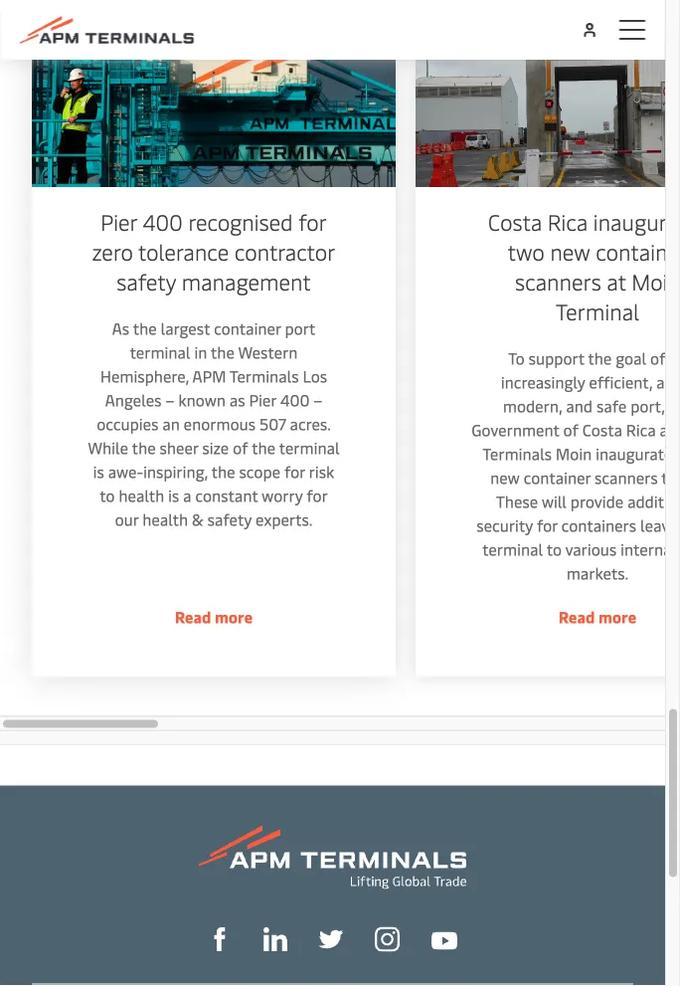 Task type: vqa. For each thing, say whether or not it's contained in the screenshot.
400 within as the largest container port terminal in the western hemisphere, apm terminals los angeles – known as pier 400 – occupies an enormous 507 acres. while the sheer size of the terminal is awe-inspiring, the scope for risk to health is a constant worry for our health & safety experts.
yes



Task type: describe. For each thing, give the bounding box(es) containing it.
shape link
[[208, 926, 232, 952]]

pier inside as the largest container port terminal in the western hemisphere, apm terminals los angeles – known as pier 400 – occupies an enormous 507 acres. while the sheer size of the terminal is awe-inspiring, the scope for risk to health is a constant worry for our health & safety experts.
[[249, 390, 277, 411]]

as the largest container port terminal in the western hemisphere, apm terminals los angeles – known as pier 400 – occupies an enormous 507 acres. while the sheer size of the terminal is awe-inspiring, the scope for risk to health is a constant worry for our health & safety experts.
[[88, 318, 340, 531]]

you tube link
[[432, 927, 458, 951]]

la-our team image
[[32, 29, 396, 188]]

an inside 'to support the goal of an increasingly efficient, agi'
[[670, 348, 681, 370]]

linkedin__x28_alt_x29__3_ link
[[264, 926, 288, 952]]

0 horizontal spatial terminal
[[130, 342, 191, 364]]

the right as in the left top of the page
[[133, 318, 157, 340]]

scanner moin 2023 image
[[416, 29, 681, 188]]

2 – from the left
[[314, 390, 323, 411]]

largest
[[161, 318, 210, 340]]

a
[[183, 486, 192, 507]]

the up constant
[[212, 462, 235, 483]]

to
[[100, 486, 115, 507]]

&
[[192, 509, 204, 531]]

0 vertical spatial health
[[119, 486, 164, 507]]

as
[[230, 390, 245, 411]]

the right in at the left
[[211, 342, 235, 364]]

linkedin image
[[264, 928, 288, 952]]

fill 44 link
[[319, 926, 343, 952]]

acres.
[[290, 414, 331, 435]]

instagram image
[[375, 927, 400, 952]]

the inside 'to support the goal of an increasingly efficient, agi'
[[588, 348, 612, 370]]

0 vertical spatial is
[[93, 462, 104, 483]]

safety inside as the largest container port terminal in the western hemisphere, apm terminals los angeles – known as pier 400 – occupies an enormous 507 acres. while the sheer size of the terminal is awe-inspiring, the scope for risk to health is a constant worry for our health & safety experts.
[[208, 509, 252, 531]]

an inside as the largest container port terminal in the western hemisphere, apm terminals los angeles – known as pier 400 – occupies an enormous 507 acres. while the sheer size of the terminal is awe-inspiring, the scope for risk to health is a constant worry for our health & safety experts.
[[163, 414, 180, 435]]

safety inside pier 400 recognised for zero tolerance contractor safety management
[[117, 268, 176, 297]]

tolerance
[[138, 238, 229, 267]]

apmt footer logo image
[[199, 826, 467, 890]]

goal
[[616, 348, 647, 370]]

inaugurat
[[594, 208, 681, 237]]

constant
[[195, 486, 258, 507]]

enormous
[[184, 414, 256, 435]]

read more for costa rica inaugurat
[[559, 607, 637, 628]]

angeles
[[105, 390, 162, 411]]

terminals
[[230, 366, 299, 388]]

sheer
[[160, 438, 198, 459]]

to
[[509, 348, 525, 370]]

of inside 'to support the goal of an increasingly efficient, agi'
[[651, 348, 666, 370]]

more for pier 400 recognised for zero tolerance contractor safety management
[[215, 607, 253, 628]]

western
[[238, 342, 298, 364]]

of inside as the largest container port terminal in the western hemisphere, apm terminals los angeles – known as pier 400 – occupies an enormous 507 acres. while the sheer size of the terminal is awe-inspiring, the scope for risk to health is a constant worry for our health & safety experts.
[[233, 438, 248, 459]]

400 inside as the largest container port terminal in the western hemisphere, apm terminals los angeles – known as pier 400 – occupies an enormous 507 acres. while the sheer size of the terminal is awe-inspiring, the scope for risk to health is a constant worry for our health & safety experts.
[[280, 390, 310, 411]]

1 vertical spatial health
[[143, 509, 188, 531]]

1 vertical spatial is
[[168, 486, 179, 507]]

support
[[529, 348, 585, 370]]

1 vertical spatial for
[[285, 462, 305, 483]]



Task type: locate. For each thing, give the bounding box(es) containing it.
scope
[[239, 462, 281, 483]]

health up our
[[119, 486, 164, 507]]

1 horizontal spatial safety
[[208, 509, 252, 531]]

worry
[[262, 486, 303, 507]]

the down occupies
[[132, 438, 156, 459]]

of right size at left
[[233, 438, 248, 459]]

0 horizontal spatial 400
[[143, 208, 183, 237]]

0 vertical spatial pier
[[101, 208, 137, 237]]

recognised
[[188, 208, 293, 237]]

is left a
[[168, 486, 179, 507]]

of right goal
[[651, 348, 666, 370]]

an up sheer
[[163, 414, 180, 435]]

health down a
[[143, 509, 188, 531]]

1 vertical spatial 400
[[280, 390, 310, 411]]

1 read from the left
[[175, 607, 211, 628]]

–
[[166, 390, 175, 411], [314, 390, 323, 411]]

0 vertical spatial safety
[[117, 268, 176, 297]]

inspiring,
[[143, 462, 208, 483]]

twitter image
[[319, 928, 343, 952]]

0 horizontal spatial –
[[166, 390, 175, 411]]

2 read from the left
[[559, 607, 595, 628]]

400 up tolerance
[[143, 208, 183, 237]]

in
[[194, 342, 207, 364]]

more
[[215, 607, 253, 628], [599, 607, 637, 628]]

0 vertical spatial an
[[670, 348, 681, 370]]

management
[[182, 268, 311, 297]]

safety
[[117, 268, 176, 297], [208, 509, 252, 531]]

instagram link
[[375, 925, 400, 952]]

read for costa rica inaugurat
[[559, 607, 595, 628]]

is
[[93, 462, 104, 483], [168, 486, 179, 507]]

read more for pier 400 recognised for zero tolerance contractor safety management
[[175, 607, 253, 628]]

0 vertical spatial of
[[651, 348, 666, 370]]

los
[[303, 366, 328, 388]]

read more
[[175, 607, 253, 628], [559, 607, 637, 628]]

awe-
[[108, 462, 143, 483]]

1 read more from the left
[[175, 607, 253, 628]]

1 horizontal spatial is
[[168, 486, 179, 507]]

1 horizontal spatial –
[[314, 390, 323, 411]]

0 horizontal spatial pier
[[101, 208, 137, 237]]

of
[[651, 348, 666, 370], [233, 438, 248, 459]]

0 vertical spatial for
[[299, 208, 327, 237]]

the up scope
[[252, 438, 276, 459]]

pier 400 recognised for zero tolerance contractor safety management
[[92, 208, 336, 297]]

400 up the acres. at left top
[[280, 390, 310, 411]]

pier inside pier 400 recognised for zero tolerance contractor safety management
[[101, 208, 137, 237]]

costa rica inaugurat
[[488, 208, 681, 327]]

pier down terminals
[[249, 390, 277, 411]]

1 horizontal spatial pier
[[249, 390, 277, 411]]

for
[[299, 208, 327, 237], [285, 462, 305, 483], [307, 486, 328, 507]]

rica
[[548, 208, 588, 237]]

known
[[178, 390, 226, 411]]

read for pier 400 recognised for zero tolerance contractor safety management
[[175, 607, 211, 628]]

for inside pier 400 recognised for zero tolerance contractor safety management
[[299, 208, 327, 237]]

for up contractor
[[299, 208, 327, 237]]

0 horizontal spatial more
[[215, 607, 253, 628]]

the left goal
[[588, 348, 612, 370]]

0 horizontal spatial of
[[233, 438, 248, 459]]

2 more from the left
[[599, 607, 637, 628]]

1 horizontal spatial read more
[[559, 607, 637, 628]]

the
[[133, 318, 157, 340], [211, 342, 235, 364], [588, 348, 612, 370], [132, 438, 156, 459], [252, 438, 276, 459], [212, 462, 235, 483]]

youtube image
[[432, 932, 458, 950]]

507
[[260, 414, 286, 435]]

1 vertical spatial safety
[[208, 509, 252, 531]]

increasingly
[[501, 372, 586, 394]]

pier
[[101, 208, 137, 237], [249, 390, 277, 411]]

risk
[[309, 462, 335, 483]]

an
[[670, 348, 681, 370], [163, 414, 180, 435]]

0 vertical spatial 400
[[143, 208, 183, 237]]

safety down 'zero'
[[117, 268, 176, 297]]

read
[[175, 607, 211, 628], [559, 607, 595, 628]]

is up to in the left of the page
[[93, 462, 104, 483]]

terminal up the hemisphere,
[[130, 342, 191, 364]]

for up worry
[[285, 462, 305, 483]]

health
[[119, 486, 164, 507], [143, 509, 188, 531]]

an right goal
[[670, 348, 681, 370]]

0 horizontal spatial read
[[175, 607, 211, 628]]

to support the goal of an increasingly efficient, agi
[[472, 348, 681, 585]]

costa
[[488, 208, 542, 237]]

safety down constant
[[208, 509, 252, 531]]

more for costa rica inaugurat
[[599, 607, 637, 628]]

0 horizontal spatial is
[[93, 462, 104, 483]]

port
[[285, 318, 316, 340]]

400
[[143, 208, 183, 237], [280, 390, 310, 411]]

efficient,
[[590, 372, 653, 394]]

container
[[214, 318, 281, 340]]

2 vertical spatial for
[[307, 486, 328, 507]]

0 vertical spatial terminal
[[130, 342, 191, 364]]

terminal down the acres. at left top
[[279, 438, 340, 459]]

zero
[[92, 238, 133, 267]]

2 read more from the left
[[559, 607, 637, 628]]

pier up 'zero'
[[101, 208, 137, 237]]

1 vertical spatial pier
[[249, 390, 277, 411]]

our
[[115, 509, 139, 531]]

1 vertical spatial terminal
[[279, 438, 340, 459]]

as
[[112, 318, 130, 340]]

facebook image
[[208, 928, 232, 952]]

1 horizontal spatial terminal
[[279, 438, 340, 459]]

1 vertical spatial of
[[233, 438, 248, 459]]

experts.
[[256, 509, 313, 531]]

1 horizontal spatial an
[[670, 348, 681, 370]]

– left 'known'
[[166, 390, 175, 411]]

1 – from the left
[[166, 390, 175, 411]]

400 inside pier 400 recognised for zero tolerance contractor safety management
[[143, 208, 183, 237]]

1 more from the left
[[215, 607, 253, 628]]

0 horizontal spatial an
[[163, 414, 180, 435]]

occupies
[[97, 414, 159, 435]]

terminal
[[130, 342, 191, 364], [279, 438, 340, 459]]

size
[[202, 438, 229, 459]]

1 horizontal spatial more
[[599, 607, 637, 628]]

0 horizontal spatial read more
[[175, 607, 253, 628]]

for down the risk
[[307, 486, 328, 507]]

– down los
[[314, 390, 323, 411]]

1 vertical spatial an
[[163, 414, 180, 435]]

1 horizontal spatial 400
[[280, 390, 310, 411]]

hemisphere,
[[100, 366, 189, 388]]

1 horizontal spatial of
[[651, 348, 666, 370]]

while
[[88, 438, 128, 459]]

1 horizontal spatial read
[[559, 607, 595, 628]]

apm
[[192, 366, 226, 388]]

contractor
[[235, 238, 336, 267]]

0 horizontal spatial safety
[[117, 268, 176, 297]]



